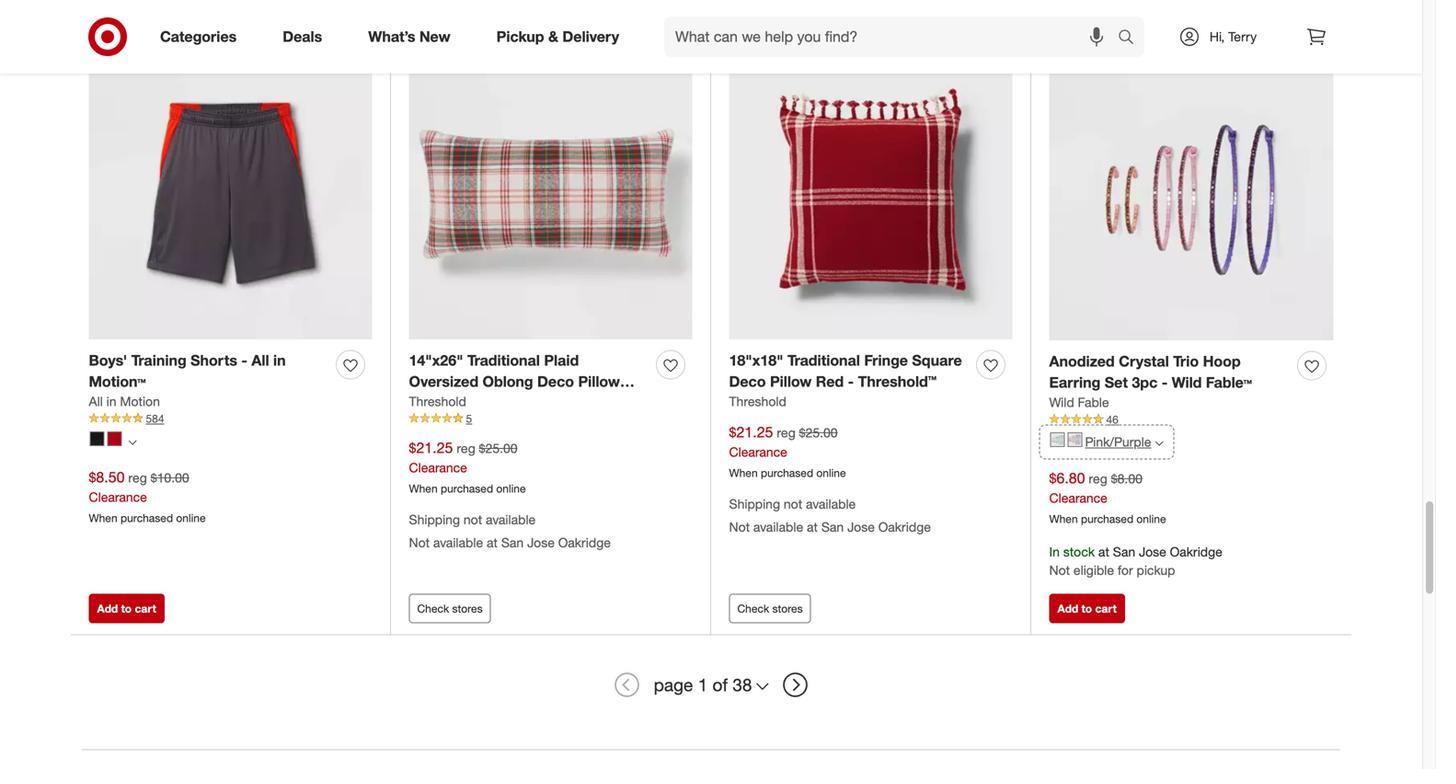 Task type: vqa. For each thing, say whether or not it's contained in the screenshot.
a within Open your Target app & select "My Target" in the lower right corner, then tap on "Purchase history." Tap on the order, select "Start a return," then select "Drive Up return."
no



Task type: describe. For each thing, give the bounding box(es) containing it.
check stores for 18"x18" traditional fringe square deco pillow red - threshold™
[[738, 602, 803, 616]]

purchased for boys' training shorts - all in motion™
[[121, 511, 173, 525]]

crystal
[[1119, 353, 1170, 371]]

wild inside anodized crystal trio hoop earring set 3pc - wild fable™
[[1172, 374, 1202, 392]]

hoop
[[1203, 353, 1241, 371]]

at for -
[[807, 519, 818, 535]]

boys' training shorts - all in motion™
[[89, 352, 286, 391]]

training
[[131, 352, 187, 370]]

14"x26" traditional plaid oversized oblong deco pillow ivory/red/green - threshold™
[[409, 352, 620, 412]]

14"x26" traditional plaid oversized oblong deco pillow ivory/red/green - threshold™ link
[[409, 350, 649, 412]]

threshold for 18"x18" traditional fringe square deco pillow red - threshold™
[[729, 393, 787, 409]]

in
[[1050, 544, 1060, 560]]

all colors image
[[128, 438, 137, 447]]

clearance for boys' training shorts - all in motion™
[[89, 489, 147, 505]]

black image
[[90, 432, 104, 446]]

pillow inside 18"x18" traditional fringe square deco pillow red - threshold™
[[770, 373, 812, 391]]

when for boys' training shorts - all in motion™
[[89, 511, 117, 525]]

$21.25 for 14"x26" traditional plaid oversized oblong deco pillow ivory/red/green - threshold™
[[409, 439, 453, 457]]

pink/purple image
[[1068, 433, 1083, 447]]

when for anodized crystal trio hoop earring set 3pc - wild fable™
[[1050, 512, 1078, 526]]

when for 14"x26" traditional plaid oversized oblong deco pillow ivory/red/green - threshold™
[[409, 482, 438, 495]]

oakridge for -
[[558, 535, 611, 551]]

all colors - pink/purple selected element
[[1155, 437, 1164, 448]]

at inside in stock at  san jose oakridge not eligible for pickup
[[1099, 544, 1110, 560]]

red
[[816, 373, 844, 391]]

online for red
[[817, 466, 846, 480]]

46 link
[[1050, 412, 1334, 428]]

pink/purple button
[[1042, 428, 1172, 457]]

wild fable link
[[1050, 393, 1110, 412]]

in inside boys' training shorts - all in motion™
[[273, 352, 286, 370]]

pickup
[[1137, 563, 1176, 579]]

5
[[466, 412, 472, 426]]

jose for threshold™
[[848, 519, 875, 535]]

not for 14"x26" traditional plaid oversized oblong deco pillow ivory/red/green - threshold™
[[409, 535, 430, 551]]

blue/green image
[[1051, 433, 1065, 447]]

when for 18"x18" traditional fringe square deco pillow red - threshold™
[[729, 466, 758, 480]]

hi, terry
[[1210, 29, 1257, 45]]

jose inside in stock at  san jose oakridge not eligible for pickup
[[1139, 544, 1167, 560]]

red image
[[107, 432, 122, 446]]

in inside all in motion link
[[106, 393, 116, 409]]

clearance for anodized crystal trio hoop earring set 3pc - wild fable™
[[1050, 490, 1108, 506]]

$21.25 reg $25.00 clearance when purchased online for deco
[[729, 423, 846, 480]]

online for pillow
[[496, 482, 526, 495]]

fable
[[1078, 394, 1110, 410]]

all in motion
[[89, 393, 160, 409]]

online for 3pc
[[1137, 512, 1167, 526]]

18"x18" traditional fringe square deco pillow red - threshold™
[[729, 352, 962, 391]]

anodized crystal trio hoop earring set 3pc - wild fable™ link
[[1050, 351, 1291, 393]]

584
[[146, 412, 164, 426]]

all inside boys' training shorts - all in motion™
[[252, 352, 269, 370]]

- inside 14"x26" traditional plaid oversized oblong deco pillow ivory/red/green - threshold™
[[529, 394, 535, 412]]

anodized
[[1050, 353, 1115, 371]]

square
[[912, 352, 962, 370]]

page 1 of 38
[[654, 675, 752, 696]]

deco inside 14"x26" traditional plaid oversized oblong deco pillow ivory/red/green - threshold™
[[538, 373, 574, 391]]

clearance for 18"x18" traditional fringe square deco pillow red - threshold™
[[729, 444, 788, 460]]

What can we help you find? suggestions appear below search field
[[665, 17, 1123, 57]]

wild fable
[[1050, 394, 1110, 410]]

$21.25 reg $25.00 clearance when purchased online for oblong
[[409, 439, 526, 495]]

pickup & delivery link
[[481, 17, 642, 57]]

oakridge inside in stock at  san jose oakridge not eligible for pickup
[[1170, 544, 1223, 560]]

reg for 14"x26" traditional plaid oversized oblong deco pillow ivory/red/green - threshold™
[[457, 440, 476, 457]]

san for ivory/red/green
[[501, 535, 524, 551]]

- inside 18"x18" traditional fringe square deco pillow red - threshold™
[[848, 373, 854, 391]]

san inside in stock at  san jose oakridge not eligible for pickup
[[1113, 544, 1136, 560]]

$25.00 for ivory/red/green
[[479, 440, 518, 457]]

reg for 18"x18" traditional fringe square deco pillow red - threshold™
[[777, 425, 796, 441]]

all in motion link
[[89, 392, 160, 411]]

pink/purple
[[1086, 434, 1152, 450]]

$25.00 for -
[[799, 425, 838, 441]]

not for ivory/red/green
[[464, 512, 482, 528]]

what's new
[[368, 28, 451, 46]]

46
[[1107, 413, 1119, 426]]

categories link
[[144, 17, 260, 57]]

0 horizontal spatial wild
[[1050, 394, 1075, 410]]

earring
[[1050, 374, 1101, 392]]

search
[[1110, 30, 1154, 47]]

stores for 14"x26" traditional plaid oversized oblong deco pillow ivory/red/green - threshold™
[[452, 602, 483, 616]]

clearance for 14"x26" traditional plaid oversized oblong deco pillow ivory/red/green - threshold™
[[409, 460, 467, 476]]

stores for 18"x18" traditional fringe square deco pillow red - threshold™
[[773, 602, 803, 616]]

deco inside 18"x18" traditional fringe square deco pillow red - threshold™
[[729, 373, 766, 391]]

shipping not available not available at san jose oakridge for -
[[729, 496, 931, 535]]

reg for boys' training shorts - all in motion™
[[128, 470, 147, 486]]

$6.80
[[1050, 469, 1086, 487]]

trio
[[1174, 353, 1199, 371]]

search button
[[1110, 17, 1154, 61]]

18"x18" traditional fringe square deco pillow red - threshold™ link
[[729, 350, 970, 392]]

oversized
[[409, 373, 479, 391]]

for
[[1118, 563, 1134, 579]]

anodized crystal trio hoop earring set 3pc - wild fable™
[[1050, 353, 1253, 392]]

eligible
[[1074, 563, 1115, 579]]

shorts
[[191, 352, 237, 370]]



Task type: locate. For each thing, give the bounding box(es) containing it.
0 horizontal spatial san
[[501, 535, 524, 551]]

reg right the $8.50 on the left bottom of the page
[[128, 470, 147, 486]]

threshold™ inside 18"x18" traditional fringe square deco pillow red - threshold™
[[858, 373, 937, 391]]

$21.25
[[729, 423, 773, 441], [409, 439, 453, 457]]

check stores for 14"x26" traditional plaid oversized oblong deco pillow ivory/red/green - threshold™
[[417, 602, 483, 616]]

2 stores from the left
[[773, 602, 803, 616]]

1 traditional from the left
[[467, 352, 540, 370]]

add
[[97, 5, 118, 19], [738, 5, 759, 19], [1058, 5, 1079, 19], [97, 602, 118, 616], [1058, 602, 1079, 616]]

not
[[729, 519, 750, 535], [409, 535, 430, 551], [1050, 563, 1070, 579]]

0 horizontal spatial deco
[[538, 373, 574, 391]]

1 vertical spatial all
[[89, 393, 103, 409]]

purchased inside $6.80 reg $8.00 clearance when purchased online
[[1081, 512, 1134, 526]]

all down motion™
[[89, 393, 103, 409]]

1 horizontal spatial deco
[[729, 373, 766, 391]]

$25.00 down red
[[799, 425, 838, 441]]

1 horizontal spatial shipping
[[729, 496, 780, 512]]

2 traditional from the left
[[788, 352, 860, 370]]

hi,
[[1210, 29, 1225, 45]]

0 horizontal spatial shipping
[[409, 512, 460, 528]]

all colors element
[[128, 436, 137, 447]]

0 horizontal spatial check stores button
[[409, 594, 491, 624]]

fringe
[[864, 352, 908, 370]]

2 deco from the left
[[729, 373, 766, 391]]

of
[[713, 675, 728, 696]]

3pc
[[1132, 374, 1158, 392]]

at
[[807, 519, 818, 535], [487, 535, 498, 551], [1099, 544, 1110, 560]]

1 check stores button from the left
[[409, 594, 491, 624]]

0 horizontal spatial check stores
[[417, 602, 483, 616]]

san for -
[[822, 519, 844, 535]]

not
[[784, 496, 803, 512], [464, 512, 482, 528]]

check
[[417, 602, 449, 616], [738, 602, 770, 616]]

1 deco from the left
[[538, 373, 574, 391]]

boys' training shorts - all in motion™ link
[[89, 350, 329, 392]]

online up in stock at  san jose oakridge not eligible for pickup
[[1137, 512, 1167, 526]]

boys' training shorts - all in motion™ image
[[89, 56, 372, 340], [89, 56, 372, 340]]

$21.25 for 18"x18" traditional fringe square deco pillow red - threshold™
[[729, 423, 773, 441]]

18"x18" traditional fringe square deco pillow red - threshold™ image
[[729, 56, 1013, 340], [729, 56, 1013, 340]]

wild
[[1172, 374, 1202, 392], [1050, 394, 1075, 410]]

cart
[[135, 5, 156, 19], [775, 5, 797, 19], [1096, 5, 1117, 19], [135, 602, 156, 616], [1096, 602, 1117, 616]]

check for 18"x18" traditional fringe square deco pillow red - threshold™
[[738, 602, 770, 616]]

shipping not available not available at san jose oakridge
[[729, 496, 931, 535], [409, 512, 611, 551]]

what's new link
[[353, 17, 474, 57]]

1 horizontal spatial shipping not available not available at san jose oakridge
[[729, 496, 931, 535]]

0 horizontal spatial pillow
[[578, 373, 620, 391]]

shipping not available not available at san jose oakridge for ivory/red/green
[[409, 512, 611, 551]]

14"x26"
[[409, 352, 463, 370]]

1 horizontal spatial pillow
[[770, 373, 812, 391]]

$25.00 down ivory/red/green
[[479, 440, 518, 457]]

- right red
[[848, 373, 854, 391]]

ivory/red/green
[[409, 394, 525, 412]]

- right shorts
[[241, 352, 247, 370]]

-
[[241, 352, 247, 370], [848, 373, 854, 391], [1162, 374, 1168, 392], [529, 394, 535, 412]]

$25.00
[[799, 425, 838, 441], [479, 440, 518, 457]]

2 pillow from the left
[[770, 373, 812, 391]]

traditional inside 18"x18" traditional fringe square deco pillow red - threshold™
[[788, 352, 860, 370]]

traditional
[[467, 352, 540, 370], [788, 352, 860, 370]]

0 horizontal spatial in
[[106, 393, 116, 409]]

in
[[273, 352, 286, 370], [106, 393, 116, 409]]

all right shorts
[[252, 352, 269, 370]]

0 horizontal spatial threshold
[[409, 393, 466, 409]]

threshold down oversized
[[409, 393, 466, 409]]

0 horizontal spatial jose
[[527, 535, 555, 551]]

anodized crystal trio hoop earring set 3pc - wild fable™ image
[[1050, 56, 1334, 341], [1050, 56, 1334, 341]]

clearance inside $8.50 reg $10.00 clearance when purchased online
[[89, 489, 147, 505]]

1 horizontal spatial threshold™
[[858, 373, 937, 391]]

page 1 of 38 button
[[646, 665, 777, 706]]

0 horizontal spatial not
[[409, 535, 430, 551]]

threshold link down the 18"x18"
[[729, 392, 787, 411]]

jose
[[848, 519, 875, 535], [527, 535, 555, 551], [1139, 544, 1167, 560]]

1 check from the left
[[417, 602, 449, 616]]

not inside in stock at  san jose oakridge not eligible for pickup
[[1050, 563, 1070, 579]]

online down 5 'link'
[[496, 482, 526, 495]]

2 horizontal spatial oakridge
[[1170, 544, 1223, 560]]

threshold™ inside 14"x26" traditional plaid oversized oblong deco pillow ivory/red/green - threshold™
[[539, 394, 618, 412]]

threshold link for 18"x18" traditional fringe square deco pillow red - threshold™
[[729, 392, 787, 411]]

1 vertical spatial threshold™
[[539, 394, 618, 412]]

new
[[420, 28, 451, 46]]

$8.00
[[1112, 471, 1143, 487]]

threshold
[[409, 393, 466, 409], [729, 393, 787, 409]]

shipping for 18"x18" traditional fringe square deco pillow red - threshold™
[[729, 496, 780, 512]]

1 horizontal spatial check stores button
[[729, 594, 811, 624]]

1 horizontal spatial not
[[729, 519, 750, 535]]

traditional for pillow
[[788, 352, 860, 370]]

in stock at  san jose oakridge not eligible for pickup
[[1050, 544, 1223, 579]]

$21.25 reg $25.00 clearance when purchased online
[[729, 423, 846, 480], [409, 439, 526, 495]]

shipping
[[729, 496, 780, 512], [409, 512, 460, 528]]

1 stores from the left
[[452, 602, 483, 616]]

deco down the 18"x18"
[[729, 373, 766, 391]]

reg down 5
[[457, 440, 476, 457]]

add to cart button
[[89, 0, 165, 26], [729, 0, 805, 26], [1050, 0, 1125, 26], [89, 594, 165, 624], [1050, 594, 1125, 624]]

online inside $6.80 reg $8.00 clearance when purchased online
[[1137, 512, 1167, 526]]

2 threshold link from the left
[[729, 392, 787, 411]]

1 horizontal spatial $21.25
[[729, 423, 773, 441]]

reg
[[777, 425, 796, 441], [457, 440, 476, 457], [128, 470, 147, 486], [1089, 471, 1108, 487]]

pillow
[[578, 373, 620, 391], [770, 373, 812, 391]]

0 vertical spatial in
[[273, 352, 286, 370]]

0 horizontal spatial threshold link
[[409, 392, 466, 411]]

what's
[[368, 28, 415, 46]]

threshold link down oversized
[[409, 392, 466, 411]]

$21.25 down ivory/red/green
[[409, 439, 453, 457]]

clearance down the 18"x18"
[[729, 444, 788, 460]]

$8.50
[[89, 468, 125, 486]]

2 horizontal spatial not
[[1050, 563, 1070, 579]]

wild down earring
[[1050, 394, 1075, 410]]

2 horizontal spatial san
[[1113, 544, 1136, 560]]

1 vertical spatial wild
[[1050, 394, 1075, 410]]

1 horizontal spatial at
[[807, 519, 818, 535]]

all colors - pink/purple selected image
[[1155, 439, 1164, 448]]

plaid
[[544, 352, 579, 370]]

deals
[[283, 28, 322, 46]]

0 vertical spatial wild
[[1172, 374, 1202, 392]]

online down red
[[817, 466, 846, 480]]

online down $10.00
[[176, 511, 206, 525]]

page
[[654, 675, 693, 696]]

threshold™ down the fringe
[[858, 373, 937, 391]]

available
[[806, 496, 856, 512], [486, 512, 536, 528], [754, 519, 804, 535], [433, 535, 483, 551]]

1 pillow from the left
[[578, 373, 620, 391]]

fable™
[[1206, 374, 1253, 392]]

when inside $8.50 reg $10.00 clearance when purchased online
[[89, 511, 117, 525]]

clearance down 5
[[409, 460, 467, 476]]

threshold™ down the plaid
[[539, 394, 618, 412]]

stock
[[1064, 544, 1095, 560]]

$21.25 down the 18"x18"
[[729, 423, 773, 441]]

purchased inside $8.50 reg $10.00 clearance when purchased online
[[121, 511, 173, 525]]

deals link
[[267, 17, 345, 57]]

14"x26" traditional plaid oversized oblong deco pillow ivory/red/green - threshold™ image
[[409, 56, 693, 340], [409, 56, 693, 340]]

motion
[[120, 393, 160, 409]]

threshold down the 18"x18"
[[729, 393, 787, 409]]

oakridge
[[879, 519, 931, 535], [558, 535, 611, 551], [1170, 544, 1223, 560]]

1 horizontal spatial check stores
[[738, 602, 803, 616]]

1 threshold from the left
[[409, 393, 466, 409]]

shipping for 14"x26" traditional plaid oversized oblong deco pillow ivory/red/green - threshold™
[[409, 512, 460, 528]]

clearance down the $6.80
[[1050, 490, 1108, 506]]

pillow inside 14"x26" traditional plaid oversized oblong deco pillow ivory/red/green - threshold™
[[578, 373, 620, 391]]

check stores button
[[409, 594, 491, 624], [729, 594, 811, 624]]

reg for anodized crystal trio hoop earring set 3pc - wild fable™
[[1089, 471, 1108, 487]]

$21.25 reg $25.00 clearance when purchased online down red
[[729, 423, 846, 480]]

online inside $8.50 reg $10.00 clearance when purchased online
[[176, 511, 206, 525]]

1 check stores from the left
[[417, 602, 483, 616]]

2 horizontal spatial at
[[1099, 544, 1110, 560]]

terry
[[1229, 29, 1257, 45]]

traditional for deco
[[467, 352, 540, 370]]

$8.50 reg $10.00 clearance when purchased online
[[89, 468, 206, 525]]

traditional inside 14"x26" traditional plaid oversized oblong deco pillow ivory/red/green - threshold™
[[467, 352, 540, 370]]

not for -
[[784, 496, 803, 512]]

0 horizontal spatial shipping not available not available at san jose oakridge
[[409, 512, 611, 551]]

categories
[[160, 28, 237, 46]]

0 horizontal spatial $21.25 reg $25.00 clearance when purchased online
[[409, 439, 526, 495]]

1 horizontal spatial traditional
[[788, 352, 860, 370]]

2 check stores button from the left
[[729, 594, 811, 624]]

1 horizontal spatial san
[[822, 519, 844, 535]]

oakridge for threshold™
[[879, 519, 931, 535]]

0 horizontal spatial $25.00
[[479, 440, 518, 457]]

1 horizontal spatial check
[[738, 602, 770, 616]]

1 horizontal spatial $25.00
[[799, 425, 838, 441]]

1 horizontal spatial wild
[[1172, 374, 1202, 392]]

threshold™
[[858, 373, 937, 391], [539, 394, 618, 412]]

pickup & delivery
[[497, 28, 619, 46]]

to
[[121, 5, 132, 19], [762, 5, 772, 19], [1082, 5, 1093, 19], [121, 602, 132, 616], [1082, 602, 1093, 616]]

threshold for 14"x26" traditional plaid oversized oblong deco pillow ivory/red/green - threshold™
[[409, 393, 466, 409]]

reg inside $8.50 reg $10.00 clearance when purchased online
[[128, 470, 147, 486]]

set
[[1105, 374, 1128, 392]]

1 horizontal spatial not
[[784, 496, 803, 512]]

- inside boys' training shorts - all in motion™
[[241, 352, 247, 370]]

1 horizontal spatial all
[[252, 352, 269, 370]]

0 horizontal spatial check
[[417, 602, 449, 616]]

pickup
[[497, 28, 544, 46]]

38
[[733, 675, 752, 696]]

1 horizontal spatial threshold
[[729, 393, 787, 409]]

san
[[822, 519, 844, 535], [501, 535, 524, 551], [1113, 544, 1136, 560]]

2 threshold from the left
[[729, 393, 787, 409]]

2 horizontal spatial jose
[[1139, 544, 1167, 560]]

motion™
[[89, 373, 146, 391]]

in down motion™
[[106, 393, 116, 409]]

- down oblong
[[529, 394, 535, 412]]

pillow left red
[[770, 373, 812, 391]]

in right shorts
[[273, 352, 286, 370]]

$21.25 reg $25.00 clearance when purchased online down 5
[[409, 439, 526, 495]]

delivery
[[563, 28, 619, 46]]

check stores button for 18"x18" traditional fringe square deco pillow red - threshold™
[[729, 594, 811, 624]]

wild down trio
[[1172, 374, 1202, 392]]

purchased for anodized crystal trio hoop earring set 3pc - wild fable™
[[1081, 512, 1134, 526]]

reg inside $6.80 reg $8.00 clearance when purchased online
[[1089, 471, 1108, 487]]

0 vertical spatial all
[[252, 352, 269, 370]]

- right 3pc
[[1162, 374, 1168, 392]]

when
[[729, 466, 758, 480], [409, 482, 438, 495], [89, 511, 117, 525], [1050, 512, 1078, 526]]

0 horizontal spatial oakridge
[[558, 535, 611, 551]]

boys'
[[89, 352, 127, 370]]

5 link
[[409, 411, 693, 427]]

1 horizontal spatial threshold link
[[729, 392, 787, 411]]

$10.00
[[151, 470, 189, 486]]

threshold link for 14"x26" traditional plaid oversized oblong deco pillow ivory/red/green - threshold™
[[409, 392, 466, 411]]

reg down the 18"x18"
[[777, 425, 796, 441]]

online for motion™
[[176, 511, 206, 525]]

0 horizontal spatial threshold™
[[539, 394, 618, 412]]

reg left $8.00
[[1089, 471, 1108, 487]]

purchased for 18"x18" traditional fringe square deco pillow red - threshold™
[[761, 466, 814, 480]]

0 horizontal spatial not
[[464, 512, 482, 528]]

0 horizontal spatial stores
[[452, 602, 483, 616]]

when inside $6.80 reg $8.00 clearance when purchased online
[[1050, 512, 1078, 526]]

traditional up oblong
[[467, 352, 540, 370]]

at for ivory/red/green
[[487, 535, 498, 551]]

oblong
[[483, 373, 533, 391]]

0 horizontal spatial traditional
[[467, 352, 540, 370]]

1 horizontal spatial stores
[[773, 602, 803, 616]]

traditional up red
[[788, 352, 860, 370]]

2 check from the left
[[738, 602, 770, 616]]

0 vertical spatial threshold™
[[858, 373, 937, 391]]

&
[[549, 28, 559, 46]]

purchased for 14"x26" traditional plaid oversized oblong deco pillow ivory/red/green - threshold™
[[441, 482, 493, 495]]

1
[[698, 675, 708, 696]]

not for 18"x18" traditional fringe square deco pillow red - threshold™
[[729, 519, 750, 535]]

584 link
[[89, 411, 372, 427]]

1 horizontal spatial in
[[273, 352, 286, 370]]

1 horizontal spatial oakridge
[[879, 519, 931, 535]]

2 check stores from the left
[[738, 602, 803, 616]]

0 horizontal spatial $21.25
[[409, 439, 453, 457]]

1 horizontal spatial jose
[[848, 519, 875, 535]]

- inside anodized crystal trio hoop earring set 3pc - wild fable™
[[1162, 374, 1168, 392]]

0 horizontal spatial at
[[487, 535, 498, 551]]

1 horizontal spatial $21.25 reg $25.00 clearance when purchased online
[[729, 423, 846, 480]]

purchased
[[761, 466, 814, 480], [441, 482, 493, 495], [121, 511, 173, 525], [1081, 512, 1134, 526]]

pillow down the plaid
[[578, 373, 620, 391]]

check for 14"x26" traditional plaid oversized oblong deco pillow ivory/red/green - threshold™
[[417, 602, 449, 616]]

deco
[[538, 373, 574, 391], [729, 373, 766, 391]]

check stores button for 14"x26" traditional plaid oversized oblong deco pillow ivory/red/green - threshold™
[[409, 594, 491, 624]]

18"x18"
[[729, 352, 784, 370]]

check stores
[[417, 602, 483, 616], [738, 602, 803, 616]]

0 horizontal spatial all
[[89, 393, 103, 409]]

deco down the plaid
[[538, 373, 574, 391]]

clearance inside $6.80 reg $8.00 clearance when purchased online
[[1050, 490, 1108, 506]]

stores
[[452, 602, 483, 616], [773, 602, 803, 616]]

jose for -
[[527, 535, 555, 551]]

1 vertical spatial in
[[106, 393, 116, 409]]

1 threshold link from the left
[[409, 392, 466, 411]]

add to cart
[[97, 5, 156, 19], [738, 5, 797, 19], [1058, 5, 1117, 19], [97, 602, 156, 616], [1058, 602, 1117, 616]]

online
[[817, 466, 846, 480], [496, 482, 526, 495], [176, 511, 206, 525], [1137, 512, 1167, 526]]

all
[[252, 352, 269, 370], [89, 393, 103, 409]]

$6.80 reg $8.00 clearance when purchased online
[[1050, 469, 1167, 526]]

clearance down the $8.50 on the left bottom of the page
[[89, 489, 147, 505]]



